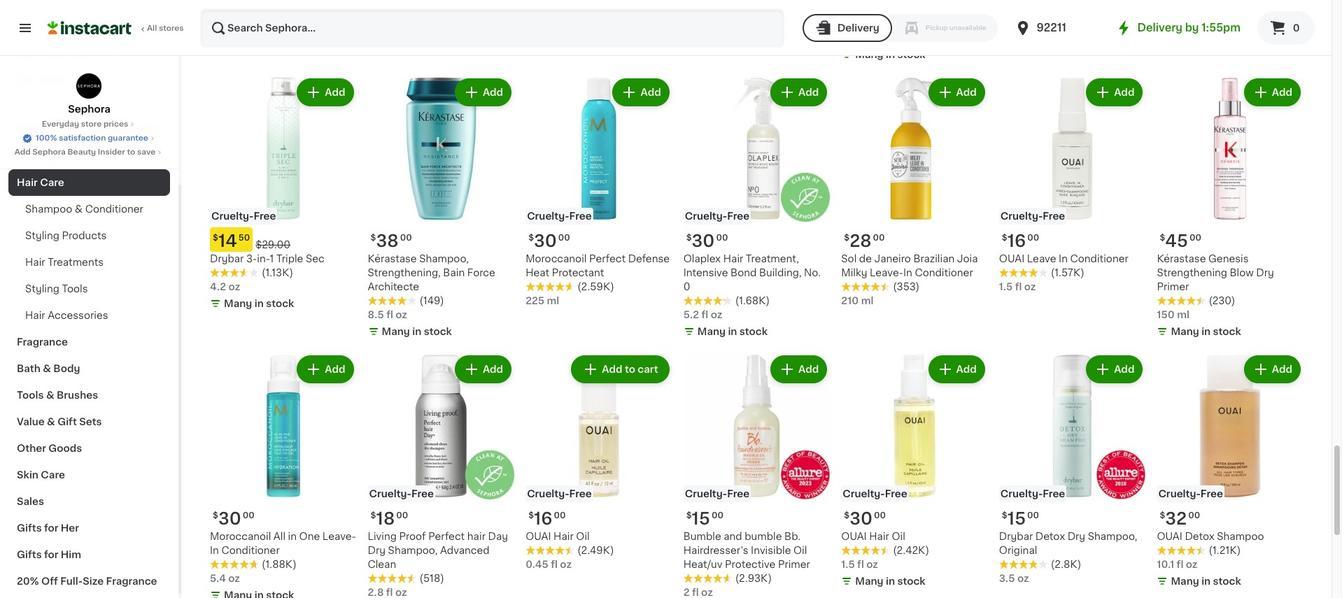 Task type: locate. For each thing, give the bounding box(es) containing it.
38
[[376, 233, 399, 249]]

all stores
[[147, 24, 184, 32]]

1 $ 15 00 from the left
[[686, 511, 724, 527]]

1 horizontal spatial oil
[[794, 546, 807, 556]]

ouai hair oil up 0.45 fl oz
[[526, 532, 590, 542]]

styling down hair treatments
[[25, 284, 59, 294]]

5.4
[[210, 574, 226, 584]]

free for (2.49k)
[[569, 489, 592, 499]]

free for (518)
[[412, 489, 434, 499]]

insider
[[98, 148, 125, 156]]

2 styling from the top
[[25, 284, 59, 294]]

6.2
[[841, 33, 857, 42]]

0 vertical spatial perfect
[[589, 254, 626, 264]]

$14.50 original price: $29.00 element
[[210, 228, 357, 252]]

1 kérastase from the left
[[368, 254, 417, 264]]

0 vertical spatial fragrance
[[17, 337, 68, 347]]

ouai for (1.21k)
[[1157, 532, 1183, 542]]

free up moroccanoil perfect defense heat protectant on the left of page
[[569, 211, 592, 221]]

1 vertical spatial perfect
[[428, 532, 465, 542]]

92211 button
[[1015, 8, 1099, 48]]

styling for styling products
[[25, 231, 59, 241]]

0 horizontal spatial 1.5 fl oz
[[841, 560, 878, 570]]

free up ouai detox shampoo
[[1201, 489, 1223, 499]]

no.
[[804, 268, 821, 278]]

janeiro
[[875, 254, 911, 264]]

drybar up original
[[999, 532, 1033, 542]]

invisible
[[751, 546, 791, 556]]

detox down $ 32 00
[[1185, 532, 1215, 542]]

cruelty-free up $ 32 00
[[1159, 489, 1223, 499]]

tools up value
[[17, 391, 44, 400]]

00 inside $ 28 00
[[873, 234, 885, 242]]

2 for from the top
[[44, 550, 58, 560]]

1 vertical spatial gifts
[[17, 550, 42, 560]]

shampoo down the hair care
[[25, 204, 72, 214]]

00 for (1.88k)
[[243, 511, 255, 520]]

product group containing 38
[[368, 75, 515, 342]]

0
[[1293, 23, 1300, 33], [684, 282, 690, 292]]

1 horizontal spatial 16
[[1008, 233, 1026, 249]]

primer down the strengthening
[[1157, 282, 1189, 292]]

1 ouai hair oil from the left
[[526, 532, 590, 542]]

kérastase up the strengthening
[[1157, 254, 1206, 264]]

(1.57k)
[[1051, 268, 1085, 278]]

primer inside bumble and bumble bb. hairdresser's invisible oil heat/uv protective primer
[[778, 560, 810, 570]]

perfect inside living proof perfect hair day dry shampoo, advanced clean
[[428, 532, 465, 542]]

0 horizontal spatial all
[[147, 24, 157, 32]]

stock down (2.42k)
[[898, 577, 926, 586]]

0.45 fl oz
[[526, 560, 572, 570]]

everyday store prices
[[42, 120, 128, 128]]

beauty down satisfaction in the left of the page
[[68, 148, 96, 156]]

add button for intensive
[[772, 79, 826, 105]]

0 horizontal spatial primer
[[778, 560, 810, 570]]

to
[[127, 148, 135, 156], [625, 365, 635, 375]]

lists link
[[8, 66, 170, 94]]

in inside sol de janeiro brazilian joia milky leave-in conditioner
[[904, 268, 913, 278]]

shampoo inside product group
[[1217, 532, 1264, 542]]

1 15 from the left
[[692, 511, 710, 527]]

16 up ouai leave in conditioner
[[1008, 233, 1026, 249]]

ml right "250"
[[1179, 19, 1192, 28]]

delivery
[[1138, 22, 1183, 33], [838, 23, 880, 33]]

full-
[[60, 577, 83, 587]]

delivery button
[[803, 14, 892, 42]]

0 horizontal spatial to
[[127, 148, 135, 156]]

in up '(1.57k)'
[[1059, 254, 1068, 264]]

0 vertical spatial sephora
[[68, 104, 110, 114]]

0 horizontal spatial moroccanoil
[[210, 532, 271, 542]]

product group containing 45
[[1157, 75, 1304, 342]]

$ for bain
[[371, 234, 376, 242]]

sephora
[[68, 104, 110, 114], [32, 148, 66, 156]]

2 vertical spatial in
[[210, 546, 219, 556]]

00
[[558, 234, 570, 242], [873, 234, 885, 242], [400, 234, 412, 242], [716, 234, 728, 242], [1028, 234, 1040, 242], [1190, 234, 1202, 242], [243, 511, 255, 520], [554, 511, 566, 520], [874, 511, 886, 520], [396, 511, 408, 520], [712, 511, 724, 520], [1028, 511, 1039, 520], [1189, 511, 1200, 520]]

moroccanoil inside moroccanoil all in one leave- in conditioner
[[210, 532, 271, 542]]

to inside button
[[625, 365, 635, 375]]

in-
[[257, 254, 270, 264]]

all up (1.88k) on the left bottom
[[274, 532, 286, 542]]

0 horizontal spatial 15
[[692, 511, 710, 527]]

0 horizontal spatial perfect
[[428, 532, 465, 542]]

0 vertical spatial dry
[[1257, 268, 1274, 278]]

$ inside $ 18 00
[[371, 511, 376, 520]]

oil
[[576, 532, 590, 542], [892, 532, 906, 542], [794, 546, 807, 556]]

ml right 150
[[1177, 310, 1190, 320]]

00 inside $ 18 00
[[396, 511, 408, 520]]

product group containing 18
[[368, 353, 515, 598]]

cruelty-free up olaplex
[[685, 211, 750, 221]]

1 horizontal spatial 15
[[1008, 511, 1026, 527]]

1 horizontal spatial 1.5 fl oz
[[999, 282, 1036, 292]]

stock down (149)
[[424, 327, 452, 337]]

1 vertical spatial styling
[[25, 284, 59, 294]]

0 horizontal spatial leave-
[[323, 532, 356, 542]]

1.5 for 16
[[999, 282, 1013, 292]]

15 up original
[[1008, 511, 1026, 527]]

(230)
[[1209, 296, 1236, 306]]

detox inside drybar detox dry shampoo, original
[[1036, 532, 1065, 542]]

in down (2.42k)
[[886, 577, 895, 586]]

0 horizontal spatial ouai hair oil
[[526, 532, 590, 542]]

ouai up 0.45
[[526, 532, 551, 542]]

drybar 3-in-1 triple sec
[[210, 254, 325, 264]]

ouai hair oil for 30
[[841, 532, 906, 542]]

delivery left by
[[1138, 22, 1183, 33]]

free up (2.49k)
[[569, 489, 592, 499]]

1 vertical spatial fragrance
[[106, 577, 157, 587]]

0 vertical spatial 16
[[1008, 233, 1026, 249]]

00 for (149)
[[400, 234, 412, 242]]

shampoo, inside kérastase shampoo, strengthening, bain force architecte
[[419, 254, 469, 264]]

many in stock for kérastase genesis strengthening blow dry primer
[[1171, 327, 1242, 337]]

add for moroccanoil perfect defense heat protectant
[[641, 87, 661, 97]]

0 vertical spatial 1.5
[[999, 282, 1013, 292]]

$ 16 00 up 0.45 fl oz
[[529, 511, 566, 527]]

cruelty-free for (1.68k)
[[685, 211, 750, 221]]

care
[[40, 178, 64, 188], [41, 470, 65, 480]]

1 vertical spatial for
[[44, 550, 58, 560]]

1 horizontal spatial 1.5
[[999, 282, 1013, 292]]

1 horizontal spatial ouai hair oil
[[841, 532, 906, 542]]

care inside skin care "link"
[[41, 470, 65, 480]]

care inside hair care link
[[40, 178, 64, 188]]

free for (2.93k)
[[727, 489, 750, 499]]

cruelty-free up $ 18 00
[[369, 489, 434, 499]]

2 gifts from the top
[[17, 550, 42, 560]]

kérastase for 38
[[368, 254, 417, 264]]

add sephora beauty insider to save
[[15, 148, 156, 156]]

dry
[[1257, 268, 1274, 278], [1068, 532, 1086, 542], [368, 546, 386, 556]]

0 horizontal spatial sephora
[[32, 148, 66, 156]]

1 vertical spatial sephora
[[32, 148, 66, 156]]

ml right 210 on the right
[[861, 296, 874, 306]]

dry up '(2.8k)'
[[1068, 532, 1086, 542]]

cruelty-free up "protectant"
[[527, 211, 592, 221]]

stock for drybar 3-in-1 triple sec
[[266, 299, 294, 309]]

0 vertical spatial 1.5 fl oz
[[999, 282, 1036, 292]]

kérastase inside 'kérastase genesis strengthening blow dry primer'
[[1157, 254, 1206, 264]]

perfect up advanced
[[428, 532, 465, 542]]

bath
[[17, 364, 40, 374]]

1 vertical spatial beauty
[[68, 148, 96, 156]]

ouai hair oil for 16
[[526, 532, 590, 542]]

hairdresser's
[[684, 546, 749, 556]]

primer down invisible
[[778, 560, 810, 570]]

in up (353) on the top right of page
[[904, 268, 913, 278]]

dry right blow
[[1257, 268, 1274, 278]]

product group containing 32
[[1157, 353, 1304, 591]]

3.4
[[210, 19, 226, 28]]

value & gift sets
[[17, 417, 102, 427]]

many in stock down (2.42k)
[[855, 577, 926, 586]]

0 vertical spatial shampoo
[[25, 204, 72, 214]]

1 vertical spatial care
[[41, 470, 65, 480]]

1 horizontal spatial sephora
[[68, 104, 110, 114]]

in for kérastase shampoo, strengthening, bain force architecte
[[412, 327, 422, 337]]

& left gift
[[47, 417, 55, 427]]

1 vertical spatial in
[[904, 268, 913, 278]]

1 vertical spatial 1.5 fl oz
[[841, 560, 878, 570]]

1 horizontal spatial primer
[[1157, 282, 1189, 292]]

conditioner inside 'link'
[[85, 204, 143, 214]]

holiday
[[17, 125, 56, 134]]

1 horizontal spatial drybar
[[999, 532, 1033, 542]]

Search field
[[202, 10, 783, 46]]

conditioner up (1.88k) on the left bottom
[[221, 546, 280, 556]]

free for (2.8k)
[[1043, 489, 1065, 499]]

detox for 32
[[1185, 532, 1215, 542]]

cruelty-free for (2.59k)
[[527, 211, 592, 221]]

$ inside $ 38 00
[[371, 234, 376, 242]]

1 horizontal spatial kérastase
[[1157, 254, 1206, 264]]

0 horizontal spatial dry
[[368, 546, 386, 556]]

hair care link
[[8, 169, 170, 196]]

& inside 'link'
[[75, 204, 83, 214]]

in
[[255, 35, 264, 45], [886, 49, 895, 59], [255, 299, 264, 309], [412, 327, 422, 337], [728, 327, 737, 337], [1202, 327, 1211, 337], [288, 532, 297, 542], [886, 577, 895, 586], [1202, 577, 1211, 586]]

1 gifts from the top
[[17, 524, 42, 533]]

0 vertical spatial care
[[40, 178, 64, 188]]

moroccanoil up heat
[[526, 254, 587, 264]]

0 horizontal spatial 16
[[534, 511, 553, 527]]

in for kérastase genesis strengthening blow dry primer
[[1202, 327, 1211, 337]]

add button
[[298, 79, 352, 105], [456, 79, 510, 105], [614, 79, 668, 105], [772, 79, 826, 105], [930, 79, 984, 105], [1088, 79, 1142, 105], [1246, 79, 1300, 105], [298, 357, 352, 382], [456, 357, 510, 382], [772, 357, 826, 382], [930, 357, 984, 382], [1088, 357, 1142, 382], [1246, 357, 1300, 382]]

1 for from the top
[[44, 524, 58, 533]]

leave- inside moroccanoil all in one leave- in conditioner
[[323, 532, 356, 542]]

many in stock for ouai detox shampoo
[[1171, 577, 1242, 586]]

30 for moroccanoil all in one leave- in conditioner
[[218, 511, 241, 527]]

goods
[[49, 444, 82, 454]]

0 horizontal spatial in
[[210, 546, 219, 556]]

dry up "clean"
[[368, 546, 386, 556]]

1 horizontal spatial detox
[[1185, 532, 1215, 542]]

shampoo up (1.21k)
[[1217, 532, 1264, 542]]

0 vertical spatial styling
[[25, 231, 59, 241]]

250 ml
[[1157, 19, 1192, 28]]

ml right 225
[[547, 296, 559, 306]]

0 vertical spatial beauty
[[123, 125, 159, 134]]

in down (230)
[[1202, 327, 1211, 337]]

bb.
[[785, 532, 801, 542]]

0 vertical spatial 0
[[1293, 23, 1300, 33]]

0 vertical spatial shampoo,
[[419, 254, 469, 264]]

$ 16 00 up leave
[[1002, 233, 1040, 249]]

in down '(2.45k)'
[[255, 35, 264, 45]]

buy
[[39, 47, 59, 57]]

0 vertical spatial primer
[[1157, 282, 1189, 292]]

0 horizontal spatial delivery
[[838, 23, 880, 33]]

fragrance
[[17, 337, 68, 347], [106, 577, 157, 587]]

oil up (2.49k)
[[576, 532, 590, 542]]

many for olaplex hair treatment, intensive bond building, no. 0
[[698, 327, 726, 337]]

00 for (230)
[[1190, 234, 1202, 242]]

0 vertical spatial for
[[44, 524, 58, 533]]

1 vertical spatial $ 16 00
[[529, 511, 566, 527]]

$ for bb.
[[686, 511, 692, 520]]

$ 16 00
[[1002, 233, 1040, 249], [529, 511, 566, 527]]

detox inside product group
[[1185, 532, 1215, 542]]

cruelty- for (2.59k)
[[527, 211, 569, 221]]

cruelty- for (2.93k)
[[685, 489, 727, 499]]

cruelty- for (1.57k)
[[1001, 211, 1043, 221]]

delivery by 1:55pm link
[[1115, 20, 1241, 36]]

in down service type group
[[886, 49, 895, 59]]

free up drybar detox dry shampoo, original
[[1043, 489, 1065, 499]]

0 vertical spatial in
[[1059, 254, 1068, 264]]

kérastase down $ 38 00
[[368, 254, 417, 264]]

care down makeup
[[40, 178, 64, 188]]

2 15 from the left
[[1008, 511, 1026, 527]]

1 horizontal spatial to
[[625, 365, 635, 375]]

0 horizontal spatial $ 15 00
[[686, 511, 724, 527]]

$ for blow
[[1160, 234, 1166, 242]]

delivery left (483)
[[838, 23, 880, 33]]

in down (1.21k)
[[1202, 577, 1211, 586]]

None search field
[[200, 8, 784, 48]]

150
[[1157, 310, 1175, 320]]

2 horizontal spatial dry
[[1257, 268, 1274, 278]]

gifts for gifts for her
[[17, 524, 42, 533]]

moroccanoil up 5.4 oz
[[210, 532, 271, 542]]

1 horizontal spatial delivery
[[1138, 22, 1183, 33]]

ouai left leave
[[999, 254, 1025, 264]]

fragrance up 'bath & body'
[[17, 337, 68, 347]]

skin
[[17, 470, 38, 480]]

oz inside button
[[394, 5, 406, 14]]

00 for (2.49k)
[[554, 511, 566, 520]]

instacart logo image
[[48, 20, 132, 36]]

2 vertical spatial dry
[[368, 546, 386, 556]]

in down (149)
[[412, 327, 422, 337]]

0 button
[[1258, 11, 1315, 45]]

$ for intensive
[[686, 234, 692, 242]]

perfect inside moroccanoil perfect defense heat protectant
[[589, 254, 626, 264]]

0 horizontal spatial tools
[[17, 391, 44, 400]]

0 horizontal spatial beauty
[[68, 148, 96, 156]]

primer
[[1157, 282, 1189, 292], [778, 560, 810, 570]]

1 vertical spatial shampoo,
[[1088, 532, 1138, 542]]

cruelty- for (2.42k)
[[843, 489, 885, 499]]

00 for (1.68k)
[[716, 234, 728, 242]]

0 horizontal spatial shampoo
[[25, 204, 72, 214]]

free up $14.50 original price: $29.00 'element'
[[254, 211, 276, 221]]

2 ouai hair oil from the left
[[841, 532, 906, 542]]

cruelty-free for (1.21k)
[[1159, 489, 1223, 499]]

(2.75k)
[[578, 5, 613, 14]]

detox
[[1036, 532, 1065, 542], [1185, 532, 1215, 542]]

in for ouai detox shampoo
[[1202, 577, 1211, 586]]

1 horizontal spatial all
[[274, 532, 286, 542]]

styling inside "link"
[[25, 231, 59, 241]]

tools
[[62, 284, 88, 294], [17, 391, 44, 400]]

00 inside $ 32 00
[[1189, 511, 1200, 520]]

oil for 16
[[576, 532, 590, 542]]

her
[[61, 524, 79, 533]]

one
[[299, 532, 320, 542]]

drybar for drybar 3-in-1 triple sec
[[210, 254, 244, 264]]

in for ouai hair oil
[[886, 577, 895, 586]]

1 vertical spatial to
[[625, 365, 635, 375]]

holiday party ready beauty
[[17, 125, 159, 134]]

4.7 fl oz button
[[368, 0, 515, 36]]

service type group
[[803, 14, 998, 42]]

100% satisfaction guarantee button
[[22, 130, 157, 144]]

ouai for (2.42k)
[[841, 532, 867, 542]]

1 horizontal spatial dry
[[1068, 532, 1086, 542]]

16
[[1008, 233, 1026, 249], [534, 511, 553, 527]]

1 vertical spatial shampoo
[[1217, 532, 1264, 542]]

beauty up save
[[123, 125, 159, 134]]

cruelty-free up (2.49k)
[[527, 489, 592, 499]]

0 vertical spatial gifts
[[17, 524, 42, 533]]

1 vertical spatial 1.5
[[841, 560, 855, 570]]

1 vertical spatial tools
[[17, 391, 44, 400]]

moroccanoil inside moroccanoil perfect defense heat protectant
[[526, 254, 587, 264]]

2 $ 15 00 from the left
[[1002, 511, 1039, 527]]

many in stock down 5.2 fl oz
[[698, 327, 768, 337]]

$ for hair
[[371, 511, 376, 520]]

2 detox from the left
[[1185, 532, 1215, 542]]

sephora up store
[[68, 104, 110, 114]]

kérastase inside kérastase shampoo, strengthening, bain force architecte
[[368, 254, 417, 264]]

1.5 for 30
[[841, 560, 855, 570]]

in down (1.68k)
[[728, 327, 737, 337]]

leave- down 'janeiro'
[[870, 268, 904, 278]]

tools down treatments
[[62, 284, 88, 294]]

ouai inside product group
[[1157, 532, 1183, 542]]

oil up (2.42k)
[[892, 532, 906, 542]]

2 vertical spatial shampoo,
[[388, 546, 438, 556]]

&
[[75, 204, 83, 214], [43, 364, 51, 374], [46, 391, 54, 400], [47, 417, 55, 427]]

all left stores
[[147, 24, 157, 32]]

ouai hair oil up (2.42k)
[[841, 532, 906, 542]]

0 horizontal spatial drybar
[[210, 254, 244, 264]]

cruelty-free up 50 at left
[[211, 211, 276, 221]]

00 for (2.42k)
[[874, 511, 886, 520]]

1 horizontal spatial beauty
[[123, 125, 159, 134]]

for left her
[[44, 524, 58, 533]]

tools & brushes
[[17, 391, 98, 400]]

in up 5.4
[[210, 546, 219, 556]]

cruelty- for (1.68k)
[[685, 211, 727, 221]]

care for hair care
[[40, 178, 64, 188]]

perfect up (2.59k)
[[589, 254, 626, 264]]

for for her
[[44, 524, 58, 533]]

delivery by 1:55pm
[[1138, 22, 1241, 33]]

2
[[684, 588, 690, 598]]

cruelty-free for (518)
[[369, 489, 434, 499]]

conditioner up '(1.57k)'
[[1071, 254, 1129, 264]]

heat
[[526, 268, 550, 278]]

to left cart
[[625, 365, 635, 375]]

$ inside $ 28 00
[[844, 234, 850, 242]]

in left one
[[288, 532, 297, 542]]

hair treatments link
[[8, 249, 170, 276]]

00 inside $ 45 00
[[1190, 234, 1202, 242]]

many in stock down (1.13k)
[[224, 299, 294, 309]]

conditioner down hair care link
[[85, 204, 143, 214]]

cruelty-free up bumble
[[685, 489, 750, 499]]

cruelty-free for (2.42k)
[[843, 489, 908, 499]]

0 horizontal spatial 1.5
[[841, 560, 855, 570]]

1 vertical spatial primer
[[778, 560, 810, 570]]

cruelty-free up original
[[1001, 489, 1065, 499]]

stock down (1.68k)
[[740, 327, 768, 337]]

cruelty-free up (2.42k)
[[843, 489, 908, 499]]

in inside moroccanoil all in one leave- in conditioner
[[210, 546, 219, 556]]

leave- right one
[[323, 532, 356, 542]]

$ 16 00 for leave
[[1002, 233, 1040, 249]]

free up proof
[[412, 489, 434, 499]]

brazilian
[[914, 254, 955, 264]]

add for sol de janeiro brazilian joia milky leave-in conditioner
[[957, 87, 977, 97]]

& up 'products'
[[75, 204, 83, 214]]

free for (2.59k)
[[569, 211, 592, 221]]

shampoo inside shampoo & conditioner 'link'
[[25, 204, 72, 214]]

1 vertical spatial drybar
[[999, 532, 1033, 542]]

kérastase shampoo, strengthening, bain force architecte
[[368, 254, 495, 292]]

0 inside olaplex hair treatment, intensive bond building, no. 0
[[684, 282, 690, 292]]

0 horizontal spatial kérastase
[[368, 254, 417, 264]]

hair
[[17, 178, 38, 188], [723, 254, 744, 264], [25, 258, 45, 267], [25, 311, 45, 321], [554, 532, 574, 542], [869, 532, 890, 542]]

blow
[[1230, 268, 1254, 278]]

free up ouai leave in conditioner
[[1043, 211, 1065, 221]]

cruelty-free
[[211, 211, 276, 221], [527, 211, 592, 221], [685, 211, 750, 221], [1001, 211, 1065, 221], [527, 489, 592, 499], [843, 489, 908, 499], [369, 489, 434, 499], [685, 489, 750, 499], [1001, 489, 1065, 499], [1159, 489, 1223, 499]]

00 inside $ 38 00
[[400, 234, 412, 242]]

off
[[41, 577, 58, 587]]

stock down (230)
[[1213, 327, 1242, 337]]

gifts down sales
[[17, 524, 42, 533]]

00 for (1.21k)
[[1189, 511, 1200, 520]]

product group
[[210, 75, 357, 314], [368, 75, 515, 342], [526, 75, 672, 308], [684, 75, 830, 342], [841, 75, 988, 308], [999, 75, 1146, 294], [1157, 75, 1304, 342], [210, 353, 357, 598], [368, 353, 515, 598], [526, 353, 672, 572], [684, 353, 830, 598], [841, 353, 988, 591], [999, 353, 1146, 586], [1157, 353, 1304, 591]]

1 horizontal spatial perfect
[[589, 254, 626, 264]]

1 vertical spatial moroccanoil
[[210, 532, 271, 542]]

add for kérastase genesis strengthening blow dry primer
[[1272, 87, 1293, 97]]

for left 'him'
[[44, 550, 58, 560]]

1 vertical spatial all
[[274, 532, 286, 542]]

$ 15 00 up original
[[1002, 511, 1039, 527]]

30 for olaplex hair treatment, intensive bond building, no. 0
[[692, 233, 715, 249]]

conditioner inside sol de janeiro brazilian joia milky leave-in conditioner
[[915, 268, 973, 278]]

all
[[147, 24, 157, 32], [274, 532, 286, 542]]

2 fl oz
[[684, 588, 713, 598]]

fl inside button
[[385, 5, 392, 14]]

& for value
[[47, 417, 55, 427]]

many in stock
[[224, 35, 294, 45], [855, 49, 926, 59], [224, 299, 294, 309], [382, 327, 452, 337], [698, 327, 768, 337], [1171, 327, 1242, 337], [855, 577, 926, 586], [1171, 577, 1242, 586]]

free for (1.13k)
[[254, 211, 276, 221]]

0 horizontal spatial detox
[[1036, 532, 1065, 542]]

$ inside $ 32 00
[[1160, 511, 1166, 520]]

3
[[999, 33, 1006, 42]]

many in stock down (230)
[[1171, 327, 1242, 337]]

1 vertical spatial 0
[[684, 282, 690, 292]]

beauty
[[123, 125, 159, 134], [68, 148, 96, 156]]

add button for bb.
[[772, 357, 826, 382]]

all inside moroccanoil all in one leave- in conditioner
[[274, 532, 286, 542]]

sephora down 100%
[[32, 148, 66, 156]]

to down guarantee
[[127, 148, 135, 156]]

drybar inside drybar detox dry shampoo, original
[[999, 532, 1033, 542]]

$ inside $ 45 00
[[1160, 234, 1166, 242]]

2 horizontal spatial oil
[[892, 532, 906, 542]]

1 detox from the left
[[1036, 532, 1065, 542]]

$ for conditioner
[[1002, 234, 1008, 242]]

2 kérastase from the left
[[1157, 254, 1206, 264]]

many in stock down the 10.1 fl oz
[[1171, 577, 1242, 586]]

4.2
[[210, 282, 226, 292]]

ouai for (1.57k)
[[999, 254, 1025, 264]]

2 horizontal spatial in
[[1059, 254, 1068, 264]]

ml for 28
[[861, 296, 874, 306]]

1 horizontal spatial moroccanoil
[[526, 254, 587, 264]]

oil down the bb.
[[794, 546, 807, 556]]

stock for ouai detox shampoo
[[1213, 577, 1242, 586]]

1 horizontal spatial in
[[904, 268, 913, 278]]

0 vertical spatial $ 16 00
[[1002, 233, 1040, 249]]

1 horizontal spatial $ 15 00
[[1002, 511, 1039, 527]]

1 horizontal spatial 0
[[1293, 23, 1300, 33]]

add for bumble and bumble bb. hairdresser's invisible oil heat/uv protective primer
[[799, 365, 819, 375]]

0 vertical spatial moroccanoil
[[526, 254, 587, 264]]

everyday store prices link
[[42, 119, 137, 130]]

1 horizontal spatial shampoo
[[1217, 532, 1264, 542]]

1 styling from the top
[[25, 231, 59, 241]]

accessories
[[48, 311, 108, 321]]

gifts for him
[[17, 550, 81, 560]]

moroccanoil perfect defense heat protectant
[[526, 254, 670, 278]]

& inside 'link'
[[43, 364, 51, 374]]

cruelty-free up leave
[[1001, 211, 1065, 221]]

00 for (1.57k)
[[1028, 234, 1040, 242]]

1 vertical spatial 16
[[534, 511, 553, 527]]

1 horizontal spatial leave-
[[870, 268, 904, 278]]

drybar down 14
[[210, 254, 244, 264]]

0 vertical spatial drybar
[[210, 254, 244, 264]]

other
[[17, 444, 46, 454]]

stock down (1.13k)
[[266, 299, 294, 309]]

0 horizontal spatial oil
[[576, 532, 590, 542]]

3.5 oz
[[999, 574, 1029, 584]]

& down 'bath & body'
[[46, 391, 54, 400]]

delivery inside button
[[838, 23, 880, 33]]

gifts up '20%'
[[17, 550, 42, 560]]

stock for kérastase shampoo, strengthening, bain force architecte
[[424, 327, 452, 337]]

protectant
[[552, 268, 604, 278]]

ml
[[1179, 19, 1192, 28], [547, 296, 559, 306], [861, 296, 874, 306], [1177, 310, 1190, 320]]

many in stock down 8.5 fl oz
[[382, 327, 452, 337]]

0 vertical spatial tools
[[62, 284, 88, 294]]



Task type: vqa. For each thing, say whether or not it's contained in the screenshot.
'Cruelty-Free' associated with (2.59K)
yes



Task type: describe. For each thing, give the bounding box(es) containing it.
add button for heat
[[614, 79, 668, 105]]

many for kérastase genesis strengthening blow dry primer
[[1171, 327, 1199, 337]]

ouai for (2.49k)
[[526, 532, 551, 542]]

16 for leave
[[1008, 233, 1026, 249]]

add button for bain
[[456, 79, 510, 105]]

add to cart
[[602, 365, 658, 375]]

0 horizontal spatial fragrance
[[17, 337, 68, 347]]

100% satisfaction guarantee
[[36, 134, 148, 142]]

add button for 1
[[298, 79, 352, 105]]

$ 30 00 for ouai hair oil
[[844, 511, 886, 527]]

225
[[526, 296, 545, 306]]

gifts for gifts for him
[[17, 550, 42, 560]]

20% off full-size fragrance link
[[8, 568, 170, 595]]

many for ouai detox shampoo
[[1171, 577, 1199, 586]]

5.2 fl oz
[[684, 310, 723, 320]]

1.5 fl oz for 16
[[999, 282, 1036, 292]]

cruelty- for (2.49k)
[[527, 489, 569, 499]]

shampoo, inside drybar detox dry shampoo, original
[[1088, 532, 1138, 542]]

(518)
[[420, 574, 444, 584]]

kérastase for 45
[[1157, 254, 1206, 264]]

& for bath
[[43, 364, 51, 374]]

proof
[[399, 532, 426, 542]]

(1.68k)
[[735, 296, 770, 306]]

shampoo & conditioner
[[25, 204, 143, 214]]

add for drybar detox dry shampoo, original
[[1114, 365, 1135, 375]]

party
[[58, 125, 86, 134]]

many in stock for drybar 3-in-1 triple sec
[[224, 299, 294, 309]]

00 for (2.8k)
[[1028, 511, 1039, 520]]

size
[[83, 577, 104, 587]]

treatment,
[[746, 254, 799, 264]]

add button for shampoo,
[[1088, 357, 1142, 382]]

olaplex
[[684, 254, 721, 264]]

primer inside 'kérastase genesis strengthening blow dry primer'
[[1157, 282, 1189, 292]]

holiday party ready beauty link
[[8, 116, 170, 143]]

by
[[1185, 22, 1199, 33]]

(2.49k)
[[578, 546, 614, 556]]

14
[[218, 233, 237, 249]]

many in stock down service type group
[[855, 49, 926, 59]]

hair accessories link
[[8, 302, 170, 329]]

free for (2.42k)
[[885, 489, 908, 499]]

add button for hair
[[456, 357, 510, 382]]

many in stock for ouai hair oil
[[855, 577, 926, 586]]

45
[[1166, 233, 1188, 249]]

50
[[239, 234, 250, 242]]

add for ouai hair oil
[[957, 365, 977, 375]]

and
[[724, 532, 742, 542]]

conditioner inside moroccanoil all in one leave- in conditioner
[[221, 546, 280, 556]]

add for moroccanoil all in one leave- in conditioner
[[325, 365, 345, 375]]

original
[[999, 546, 1037, 556]]

shampoo, inside living proof perfect hair day dry shampoo, advanced clean
[[388, 546, 438, 556]]

genesis
[[1209, 254, 1249, 264]]

$ 30 00 for moroccanoil all in one leave- in conditioner
[[213, 511, 255, 527]]

sets
[[79, 417, 102, 427]]

92211
[[1037, 22, 1067, 33]]

day
[[488, 532, 508, 542]]

$ 28 00
[[844, 233, 885, 249]]

(655)
[[735, 5, 762, 14]]

dry inside 'kérastase genesis strengthening blow dry primer'
[[1257, 268, 1274, 278]]

many in stock down 3.4 fl oz
[[224, 35, 294, 45]]

cruelty-free for (1.13k)
[[211, 211, 276, 221]]

15 for bumble
[[692, 511, 710, 527]]

(2.93k)
[[735, 574, 772, 584]]

milky
[[841, 268, 868, 278]]

intensive
[[684, 268, 728, 278]]

$ inside $ 14 50
[[213, 234, 218, 242]]

dry inside drybar detox dry shampoo, original
[[1068, 532, 1086, 542]]

4.7 fl oz
[[368, 5, 406, 14]]

hair treatments
[[25, 258, 104, 267]]

stock for olaplex hair treatment, intensive bond building, no. 0
[[740, 327, 768, 337]]

bath & body link
[[8, 356, 170, 382]]

styling tools
[[25, 284, 88, 294]]

0 vertical spatial all
[[147, 24, 157, 32]]

styling products link
[[8, 223, 170, 249]]

oil for 30
[[892, 532, 906, 542]]

1.5 fl oz for 30
[[841, 560, 878, 570]]

gifts for her
[[17, 524, 79, 533]]

add for ouai detox shampoo
[[1272, 365, 1293, 375]]

150 ml
[[1157, 310, 1190, 320]]

stock down '(2.45k)'
[[266, 35, 294, 45]]

moroccanoil for moroccanoil perfect defense heat protectant
[[526, 254, 587, 264]]

00 for (2.59k)
[[558, 234, 570, 242]]

clean
[[368, 560, 396, 570]]

stock down service type group
[[898, 49, 926, 59]]

ml inside button
[[1179, 19, 1192, 28]]

gifts for her link
[[8, 515, 170, 542]]

dry inside living proof perfect hair day dry shampoo, advanced clean
[[368, 546, 386, 556]]

detox for 15
[[1036, 532, 1065, 542]]

sol
[[841, 254, 857, 264]]

$ 15 00 for bumble
[[686, 511, 724, 527]]

free for (1.68k)
[[727, 211, 750, 221]]

10.1 fl oz
[[1157, 560, 1198, 570]]

add button for one
[[298, 357, 352, 382]]

3 fl oz
[[999, 33, 1029, 42]]

$ 30 00 for olaplex hair treatment, intensive bond building, no. 0
[[686, 233, 728, 249]]

(1.21k)
[[1209, 546, 1241, 556]]

delivery for delivery
[[838, 23, 880, 33]]

3.4 fl oz
[[210, 19, 249, 28]]

in inside moroccanoil all in one leave- in conditioner
[[288, 532, 297, 542]]

protective
[[725, 560, 776, 570]]

100%
[[36, 134, 57, 142]]

$ for shampoo,
[[1002, 511, 1008, 520]]

add for olaplex hair treatment, intensive bond building, no. 0
[[799, 87, 819, 97]]

16 for hair
[[534, 511, 553, 527]]

1 horizontal spatial tools
[[62, 284, 88, 294]]

advanced
[[440, 546, 490, 556]]

lists
[[39, 75, 63, 85]]

hair
[[467, 532, 486, 542]]

everyday
[[42, 120, 79, 128]]

strengthening
[[1157, 268, 1228, 278]]

stores
[[159, 24, 184, 32]]

product group containing 28
[[841, 75, 988, 308]]

stock for ouai hair oil
[[898, 577, 926, 586]]

cruelty-free for (2.93k)
[[685, 489, 750, 499]]

drybar for drybar detox dry shampoo, original
[[999, 532, 1033, 542]]

cruelty- for (1.13k)
[[211, 211, 254, 221]]

in for drybar 3-in-1 triple sec
[[255, 299, 264, 309]]

architecte
[[368, 282, 419, 292]]

cruelty- for (518)
[[369, 489, 412, 499]]

again
[[71, 47, 98, 57]]

moroccanoil for moroccanoil all in one leave- in conditioner
[[210, 532, 271, 542]]

$ for brazilian
[[844, 234, 850, 242]]

value & gift sets link
[[8, 409, 170, 435]]

sephora logo image
[[76, 73, 103, 99]]

for for him
[[44, 550, 58, 560]]

cruelty-free for (1.57k)
[[1001, 211, 1065, 221]]

leave- inside sol de janeiro brazilian joia milky leave-in conditioner
[[870, 268, 904, 278]]

add for living proof perfect hair day dry shampoo, advanced clean
[[483, 365, 503, 375]]

00 for (518)
[[396, 511, 408, 520]]

cruelty- for (2.8k)
[[1001, 489, 1043, 499]]

delivery for delivery by 1:55pm
[[1138, 22, 1183, 33]]

force
[[467, 268, 495, 278]]

products
[[62, 231, 107, 241]]

it
[[61, 47, 68, 57]]

20% off full-size fragrance
[[17, 577, 157, 587]]

hair inside olaplex hair treatment, intensive bond building, no. 0
[[723, 254, 744, 264]]

1 horizontal spatial fragrance
[[106, 577, 157, 587]]

(1.25k)
[[1051, 19, 1085, 28]]

save
[[137, 148, 156, 156]]

other goods
[[17, 444, 82, 454]]

(1.13k)
[[262, 268, 293, 278]]

add for kérastase shampoo, strengthening, bain force architecte
[[483, 87, 503, 97]]

10.1
[[1157, 560, 1175, 570]]

sales
[[17, 497, 44, 507]]

(483)
[[893, 19, 920, 28]]

fragrance link
[[8, 329, 170, 356]]

all stores link
[[48, 8, 185, 48]]

210 ml
[[841, 296, 874, 306]]

5.4 oz
[[210, 574, 240, 584]]

sephora inside add sephora beauty insider to save link
[[32, 148, 66, 156]]

buy it again
[[39, 47, 98, 57]]

0 inside 0 button
[[1293, 23, 1300, 33]]

0 vertical spatial to
[[127, 148, 135, 156]]

6.2 fl oz
[[841, 33, 881, 42]]

$ 38 00
[[371, 233, 412, 249]]

moroccanoil all in one leave- in conditioner
[[210, 532, 356, 556]]

add button for blow
[[1246, 79, 1300, 105]]

00 for (353)
[[873, 234, 885, 242]]

oil inside bumble and bumble bb. hairdresser's invisible oil heat/uv protective primer
[[794, 546, 807, 556]]

bumble and bumble bb. hairdresser's invisible oil heat/uv protective primer
[[684, 532, 810, 570]]

(2.45k)
[[262, 5, 298, 14]]

add for ouai leave in conditioner
[[1114, 87, 1135, 97]]

joia
[[957, 254, 978, 264]]

(2.59k)
[[578, 282, 614, 292]]

free for (1.57k)
[[1043, 211, 1065, 221]]

hair accessories
[[25, 311, 108, 321]]

cruelty-free for (2.49k)
[[527, 489, 592, 499]]

other goods link
[[8, 435, 170, 462]]

product group containing 14
[[210, 75, 357, 314]]

bain
[[443, 268, 465, 278]]

ml for 45
[[1177, 310, 1190, 320]]

add button for conditioner
[[1088, 79, 1142, 105]]

30 for moroccanoil perfect defense heat protectant
[[534, 233, 557, 249]]



